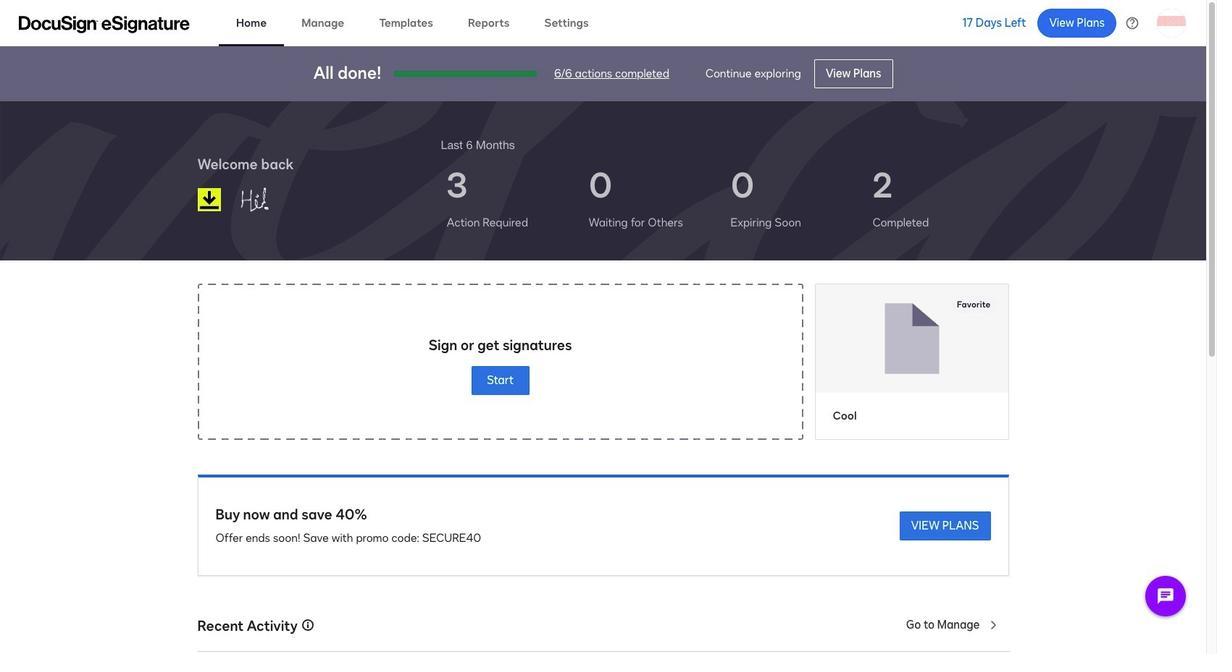 Task type: locate. For each thing, give the bounding box(es) containing it.
heading
[[441, 136, 515, 154]]

list
[[441, 154, 1009, 243]]

your uploaded profile image image
[[1157, 8, 1186, 37]]



Task type: describe. For each thing, give the bounding box(es) containing it.
generic name image
[[233, 181, 308, 219]]

docusignlogo image
[[197, 188, 221, 212]]

docusign esignature image
[[19, 16, 190, 33]]

use cool image
[[815, 285, 1008, 393]]



Task type: vqa. For each thing, say whether or not it's contained in the screenshot.
heading
yes



